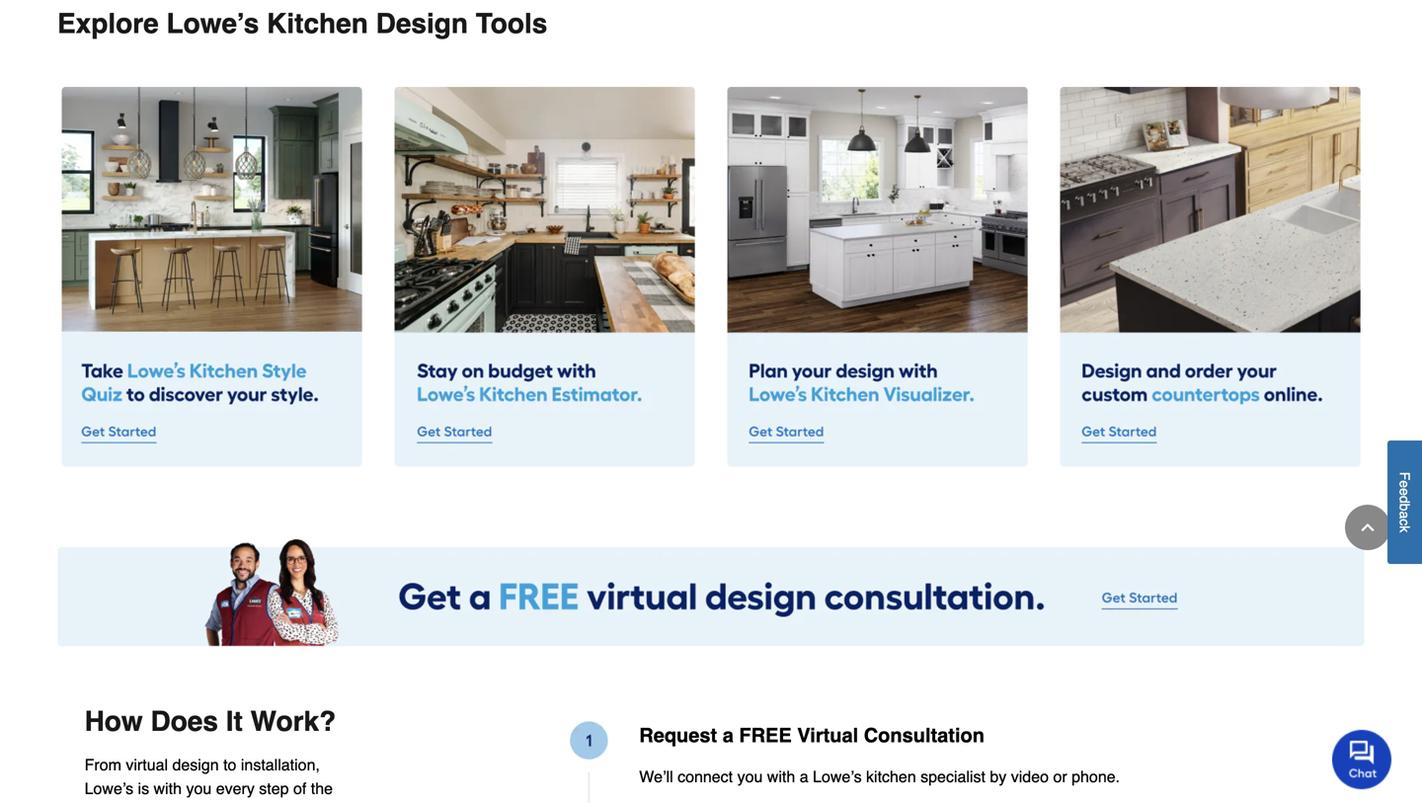 Task type: describe. For each thing, give the bounding box(es) containing it.
a inside f e e d b a c k button
[[1397, 511, 1413, 519]]

take lowe's kitchen style quiz to discover your style. get started. image
[[61, 87, 363, 467]]

lowe's for request a free virtual consultation
[[813, 768, 862, 786]]

specialist
[[921, 768, 986, 786]]

design
[[172, 756, 219, 774]]

free
[[739, 724, 792, 747]]

how does it work?
[[85, 706, 336, 738]]

get a free virtual design consultation. get started. image
[[57, 535, 1365, 647]]

step
[[259, 780, 289, 798]]

design
[[376, 8, 468, 40]]

how
[[85, 706, 143, 738]]

b
[[1397, 503, 1413, 511]]

an icon of the number 1. image
[[388, 722, 608, 803]]

video
[[1011, 768, 1049, 786]]

kitchen
[[267, 8, 368, 40]]

f
[[1397, 472, 1413, 480]]

lowe's for how does it work?
[[85, 780, 133, 798]]

tools
[[476, 8, 548, 40]]

chevron up image
[[1358, 518, 1378, 537]]

1 horizontal spatial lowe's
[[166, 8, 259, 40]]

you inside from virtual design to installation, lowe's is with you every step of th
[[186, 780, 212, 798]]

explore
[[57, 8, 159, 40]]

from virtual design to installation, lowe's is with you every step of th
[[85, 756, 333, 803]]

2 e from the top
[[1397, 488, 1413, 496]]

stay on budget with lowe's kitchen estimator. get started. image
[[394, 87, 695, 467]]

work?
[[250, 706, 336, 738]]

virtual
[[126, 756, 168, 774]]

by
[[990, 768, 1007, 786]]

f e e d b a c k button
[[1388, 440, 1422, 564]]

or
[[1053, 768, 1067, 786]]

2 vertical spatial a
[[800, 768, 809, 786]]

consultation
[[864, 724, 985, 747]]

request
[[639, 724, 717, 747]]

0 horizontal spatial a
[[723, 724, 734, 747]]



Task type: locate. For each thing, give the bounding box(es) containing it.
design and order your custom countertops online. get started. image
[[1060, 87, 1361, 467]]

1 vertical spatial a
[[723, 724, 734, 747]]

a down the request a free virtual consultation
[[800, 768, 809, 786]]

you down design
[[186, 780, 212, 798]]

0 horizontal spatial you
[[186, 780, 212, 798]]

phone.
[[1072, 768, 1120, 786]]

a
[[1397, 511, 1413, 519], [723, 724, 734, 747], [800, 768, 809, 786]]

e
[[1397, 480, 1413, 488], [1397, 488, 1413, 496]]

1 horizontal spatial with
[[767, 768, 795, 786]]

every
[[216, 780, 255, 798]]

c
[[1397, 519, 1413, 526]]

with inside from virtual design to installation, lowe's is with you every step of th
[[154, 780, 182, 798]]

1 e from the top
[[1397, 480, 1413, 488]]

virtual
[[797, 724, 859, 747]]

k
[[1397, 526, 1413, 533]]

1 horizontal spatial a
[[800, 768, 809, 786]]

with
[[767, 768, 795, 786], [154, 780, 182, 798]]

you
[[737, 768, 763, 786], [186, 780, 212, 798]]

connect
[[678, 768, 733, 786]]

2 horizontal spatial lowe's
[[813, 768, 862, 786]]

d
[[1397, 496, 1413, 503]]

1 horizontal spatial you
[[737, 768, 763, 786]]

with down free
[[767, 768, 795, 786]]

explore lowe's kitchen design tools
[[57, 8, 548, 40]]

to
[[223, 756, 236, 774]]

with right is
[[154, 780, 182, 798]]

it
[[226, 706, 243, 738]]

a up k
[[1397, 511, 1413, 519]]

is
[[138, 780, 149, 798]]

plan your design with lowe's kitchen visualizer. get started. image
[[727, 87, 1028, 467]]

request a free virtual consultation
[[639, 724, 985, 747]]

kitchen
[[866, 768, 916, 786]]

0 horizontal spatial lowe's
[[85, 780, 133, 798]]

lowe's
[[166, 8, 259, 40], [813, 768, 862, 786], [85, 780, 133, 798]]

0 vertical spatial a
[[1397, 511, 1413, 519]]

2 horizontal spatial a
[[1397, 511, 1413, 519]]

0 horizontal spatial with
[[154, 780, 182, 798]]

a left free
[[723, 724, 734, 747]]

from
[[85, 756, 121, 774]]

lowe's inside from virtual design to installation, lowe's is with you every step of th
[[85, 780, 133, 798]]

does
[[151, 706, 218, 738]]

we'll
[[639, 768, 673, 786]]

e up d
[[1397, 480, 1413, 488]]

chat invite button image
[[1333, 729, 1393, 789]]

we'll connect you with a lowe's kitchen specialist by video or phone.
[[639, 768, 1120, 786]]

scroll to top element
[[1345, 505, 1391, 550]]

f e e d b a c k
[[1397, 472, 1413, 533]]

installation,
[[241, 756, 320, 774]]

e up b
[[1397, 488, 1413, 496]]

you down free
[[737, 768, 763, 786]]

of
[[293, 780, 307, 798]]



Task type: vqa. For each thing, say whether or not it's contained in the screenshot.
the left too
no



